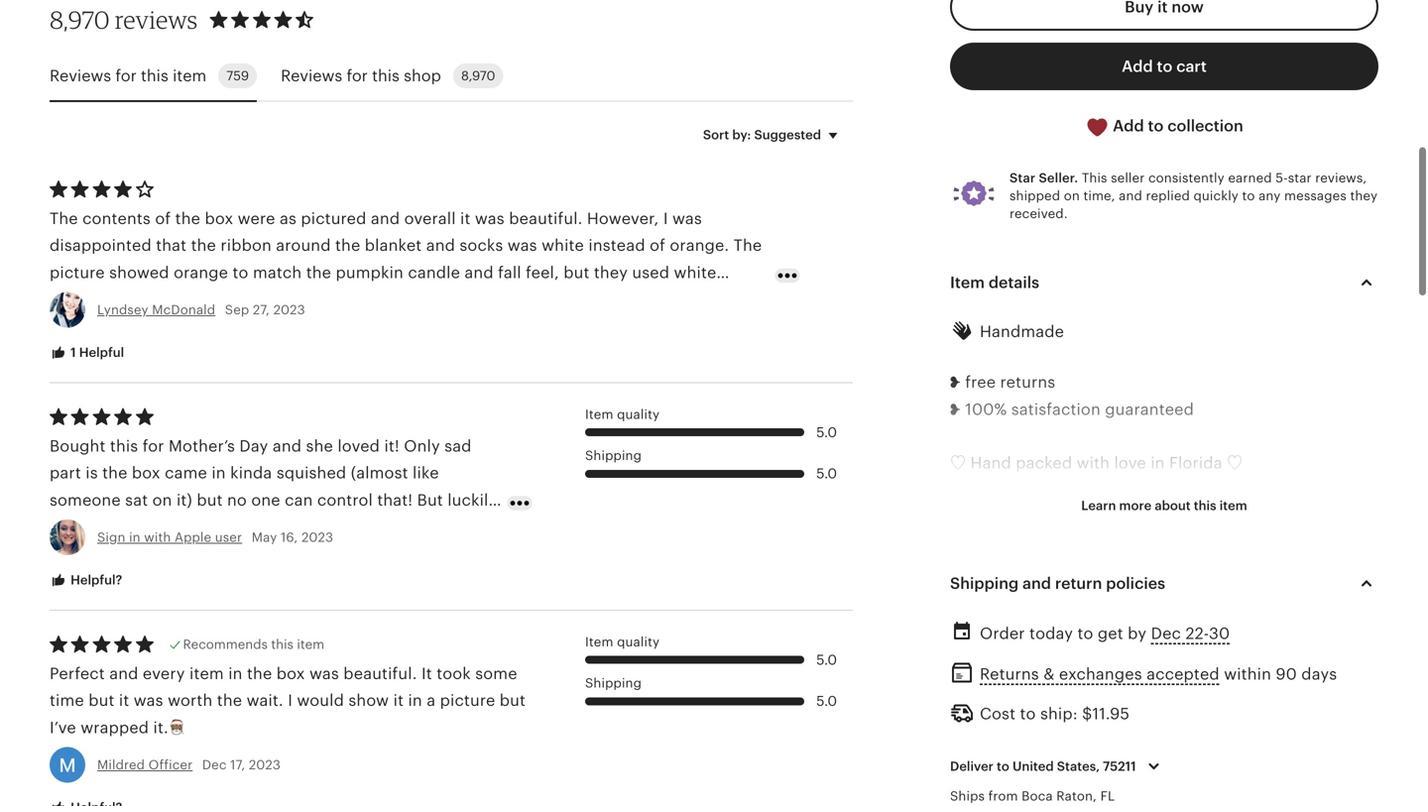 Task type: locate. For each thing, give the bounding box(es) containing it.
8,970 inside tab list
[[461, 69, 495, 83]]

the inside bought this for mother's day and she loved it! only sad part is the box came in kinda squished (almost like someone sat on it) but no one can control that! but luckily everything was still intact!
[[102, 464, 127, 482]]

2023 right 17,
[[249, 758, 281, 773]]

box inside bought this for mother's day and she loved it! only sad part is the box came in kinda squished (almost like someone sat on it) but no one can control that! but luckily everything was still intact!
[[132, 464, 160, 482]]

blanket
[[365, 237, 422, 255]]

2 horizontal spatial with
[[1127, 508, 1161, 526]]

box inside perfect and every item in the box was beautiful. it took some time but it was worth the wait. i would show it in  a picture but i've wrapped it.🎅🏾
[[277, 665, 305, 683]]

1 item quality from the top
[[585, 407, 660, 422]]

box left were
[[205, 210, 233, 228]]

mildred officer link
[[97, 758, 193, 773]]

♡ packed inside a box with ivory bow/ribbon ♡
[[950, 508, 1322, 526]]

didn't
[[142, 291, 187, 308]]

this right about
[[1194, 499, 1217, 513]]

2 vertical spatial item
[[585, 635, 614, 650]]

mcdonald
[[152, 302, 215, 317]]

earned
[[1228, 170, 1272, 185]]

0 vertical spatial on
[[1064, 188, 1080, 203]]

on left it)
[[152, 491, 172, 509]]

0 horizontal spatial white
[[542, 237, 584, 255]]

1 vertical spatial add
[[1113, 117, 1144, 135]]

add up seller
[[1113, 117, 1144, 135]]

1 vertical spatial 8,970
[[461, 69, 495, 83]]

- down 'tea'
[[950, 724, 956, 742]]

in down recommends
[[228, 665, 243, 683]]

add left cart
[[1122, 58, 1153, 75]]

1 vertical spatial quality
[[617, 635, 660, 650]]

very left good)
[[1170, 724, 1203, 742]]

was down sat
[[137, 518, 167, 536]]

75211
[[1103, 759, 1136, 774]]

1 horizontal spatial reviews
[[281, 67, 342, 85]]

0 vertical spatial orange
[[174, 264, 228, 281]]

1 horizontal spatial dec
[[1151, 625, 1181, 643]]

learn more about this item
[[1081, 499, 1247, 513]]

shipping and return policies
[[950, 575, 1166, 592]]

1 vertical spatial item quality
[[585, 635, 660, 650]]

in inside bought this for mother's day and she loved it! only sad part is the box came in kinda squished (almost like someone sat on it) but no one can control that! but luckily everything was still intact!
[[212, 464, 226, 482]]

it
[[422, 665, 432, 683]]

dec
[[1151, 625, 1181, 643], [202, 758, 227, 773]]

for inside bought this for mother's day and she loved it! only sad part is the box came in kinda squished (almost like someone sat on it) but no one can control that! but luckily everything was still intact!
[[143, 437, 164, 455]]

tab list
[[50, 52, 853, 102]]

shop
[[404, 67, 441, 85]]

item up worth
[[189, 665, 224, 683]]

it
[[460, 210, 471, 228], [127, 291, 138, 308], [713, 291, 723, 308], [119, 692, 129, 710], [393, 692, 404, 710]]

0 horizontal spatial of
[[155, 210, 171, 228]]

8,970 up reviews for this item
[[50, 5, 110, 34]]

picture inside perfect and every item in the box was beautiful. it took some time but it was worth the wait. i would show it in  a picture but i've wrapped it.🎅🏾
[[440, 692, 495, 710]]

used
[[632, 264, 670, 281]]

look
[[191, 291, 224, 308]]

and inside this seller consistently earned 5-star reviews, shipped on time, and replied quickly to any messages they received.
[[1119, 188, 1143, 203]]

hand
[[971, 454, 1012, 472]]

add for add to cart
[[1122, 58, 1153, 75]]

mildred
[[97, 758, 145, 773]]

white up feel,
[[542, 237, 584, 255]]

on inside bought this for mother's day and she loved it! only sad part is the box came in kinda squished (almost like someone sat on it) but no one can control that! but luckily everything was still intact!
[[152, 491, 172, 509]]

replied
[[1146, 188, 1190, 203]]

0 vertical spatial add
[[1122, 58, 1153, 75]]

bought this for mother's day and she loved it! only sad part is the box came in kinda squished (almost like someone sat on it) but no one can control that! but luckily everything was still intact!
[[50, 437, 497, 536]]

on down seller.
[[1064, 188, 1080, 203]]

recommends this item
[[183, 637, 325, 652]]

0 vertical spatial beautiful.
[[509, 210, 583, 228]]

of up used
[[650, 237, 666, 255]]

large
[[956, 724, 999, 742]]

2 5.0 from the top
[[816, 466, 837, 482]]

orange down fall
[[484, 291, 539, 308]]

to left cart
[[1157, 58, 1173, 75]]

reviews for reviews for this shop
[[281, 67, 342, 85]]

the right orange.
[[734, 237, 762, 255]]

to left 'collection'
[[1148, 117, 1164, 135]]

2 item quality from the top
[[585, 635, 660, 650]]

1 vertical spatial on
[[152, 491, 172, 509]]

ribbon down feel,
[[543, 291, 594, 308]]

0 vertical spatial of
[[155, 210, 171, 228]]

item quality for sign in with apple user may 16, 2023
[[585, 407, 660, 422]]

box up sat
[[132, 464, 160, 482]]

of up that
[[155, 210, 171, 228]]

0 horizontal spatial they
[[594, 264, 628, 281]]

1 - from the top
[[950, 670, 956, 688]]

to inside dropdown button
[[997, 759, 1010, 774]]

0 horizontal spatial reviews
[[50, 67, 111, 85]]

1 vertical spatial 2023
[[301, 530, 333, 545]]

policies
[[1106, 575, 1166, 592]]

october
[[243, 318, 307, 335]]

item
[[173, 67, 207, 85], [1220, 499, 1247, 513], [297, 637, 325, 652], [189, 665, 224, 683]]

❥ left the 100% in the right of the page
[[950, 401, 961, 418]]

90
[[1276, 666, 1297, 683]]

1 vertical spatial orange
[[484, 291, 539, 308]]

8,970
[[50, 5, 110, 34], [461, 69, 495, 83]]

control
[[317, 491, 373, 509]]

to down earned
[[1242, 188, 1255, 203]]

birthday.
[[312, 318, 380, 335]]

deliver to united states, 75211 button
[[935, 746, 1181, 787]]

2 reviews from the left
[[281, 67, 342, 85]]

0 vertical spatial they
[[1350, 188, 1378, 203]]

orange
[[174, 264, 228, 281], [484, 291, 539, 308]]

and inside dropdown button
[[1023, 575, 1051, 592]]

beautiful. inside perfect and every item in the box was beautiful. it took some time but it was worth the wait. i would show it in  a picture but i've wrapped it.🎅🏾
[[343, 665, 417, 683]]

the right "is"
[[102, 464, 127, 482]]

0 horizontal spatial beautiful.
[[343, 665, 417, 683]]

packed
[[1016, 454, 1072, 472]]

❥ free returns ❥ 100% satisfaction guaranteed
[[950, 374, 1194, 418]]

2023 for lyndsey mcdonald sep 27, 2023
[[273, 302, 305, 317]]

they inside "the contents of the box were as pictured and overall it was beautiful. however, i was disappointed that the ribbon around the blanket and socks was white instead of orange. the picture showed orange to match the pumpkin candle and fall feel, but they used white ribbon so it didn't look very fall/autumn. i had to go buy orange ribbon before i gifted it to my mother in law for her october birthday."
[[594, 264, 628, 281]]

2023 up october on the left top of the page
[[273, 302, 305, 317]]

1 vertical spatial white
[[674, 264, 717, 281]]

for left mother's
[[143, 437, 164, 455]]

but right it)
[[197, 491, 223, 509]]

reviews for this shop
[[281, 67, 441, 85]]

2 vertical spatial shipping
[[585, 676, 642, 691]]

it right so
[[127, 291, 138, 308]]

0 vertical spatial 2023
[[273, 302, 305, 317]]

0 horizontal spatial very
[[228, 291, 261, 308]]

for down lyndsey mcdonald sep 27, 2023
[[187, 318, 209, 335]]

1 reviews from the left
[[50, 67, 111, 85]]

feel,
[[526, 264, 559, 281]]

0 vertical spatial dec
[[1151, 625, 1181, 643]]

go
[[426, 291, 446, 308]]

1 vertical spatial they
[[594, 264, 628, 281]]

and down seller
[[1119, 188, 1143, 203]]

0 horizontal spatial a
[[427, 692, 436, 710]]

helpful?
[[67, 573, 122, 588]]

this up perfect and every item in the box was beautiful. it took some time but it was worth the wait. i would show it in  a picture but i've wrapped it.🎅🏾
[[271, 637, 294, 652]]

- left the cost
[[950, 697, 955, 715]]

took
[[437, 665, 471, 683]]

0 horizontal spatial dec
[[202, 758, 227, 773]]

very inside the -mug -tea -large glass candle (smells very good) -golden spoon -cozy socks (unisex)
[[1170, 724, 1203, 742]]

seller
[[1111, 170, 1145, 185]]

reviews right the 759
[[281, 67, 342, 85]]

ribbon down were
[[221, 237, 272, 255]]

states,
[[1057, 759, 1100, 774]]

0 vertical spatial a
[[1081, 508, 1090, 526]]

item inside perfect and every item in the box was beautiful. it took some time but it was worth the wait. i would show it in  a picture but i've wrapped it.🎅🏾
[[189, 665, 224, 683]]

in
[[138, 318, 152, 335], [1151, 454, 1165, 472], [212, 464, 226, 482], [129, 530, 141, 545], [228, 665, 243, 683], [408, 692, 422, 710]]

2 vertical spatial 2023
[[249, 758, 281, 773]]

1 vertical spatial dec
[[202, 758, 227, 773]]

united
[[1013, 759, 1054, 774]]

the down pictured at the left of page
[[335, 237, 360, 255]]

1 horizontal spatial on
[[1064, 188, 1080, 203]]

1 horizontal spatial 8,970
[[461, 69, 495, 83]]

1 vertical spatial item
[[585, 407, 614, 422]]

returns & exchanges accepted within 90 days
[[980, 666, 1337, 683]]

to left go
[[406, 291, 422, 308]]

(unisex)
[[1049, 778, 1111, 796]]

0 horizontal spatial the
[[50, 210, 78, 228]]

to
[[1157, 58, 1173, 75], [1148, 117, 1164, 135], [1242, 188, 1255, 203], [233, 264, 249, 281], [406, 291, 422, 308], [728, 291, 744, 308], [1078, 625, 1094, 643], [1020, 705, 1036, 723], [997, 759, 1010, 774]]

item right ivory on the right of page
[[1220, 499, 1247, 513]]

1 horizontal spatial very
[[1170, 724, 1203, 742]]

good)
[[1208, 724, 1254, 742]]

2023 for mildred officer dec 17, 2023
[[249, 758, 281, 773]]

0 vertical spatial quality
[[617, 407, 660, 422]]

this inside bought this for mother's day and she loved it! only sad part is the box came in kinda squished (almost like someone sat on it) but no one can control that! but luckily everything was still intact!
[[110, 437, 138, 455]]

the up disappointed
[[50, 210, 78, 228]]

box
[[205, 210, 233, 228], [132, 464, 160, 482], [1095, 508, 1123, 526], [277, 665, 305, 683]]

1 vertical spatial of
[[650, 237, 666, 255]]

and left every
[[109, 665, 138, 683]]

beautiful. up feel,
[[509, 210, 583, 228]]

♡
[[950, 454, 966, 472], [1227, 454, 1243, 472], [950, 508, 966, 526], [1306, 508, 1322, 526]]

white down orange.
[[674, 264, 717, 281]]

inside
[[1031, 508, 1077, 526]]

bow/ribbon
[[1208, 508, 1302, 526]]

was up fall
[[508, 237, 537, 255]]

tab list containing reviews for this item
[[50, 52, 853, 102]]

0 vertical spatial the
[[50, 210, 78, 228]]

0 vertical spatial 8,970
[[50, 5, 110, 34]]

0 horizontal spatial on
[[152, 491, 172, 509]]

0 vertical spatial item
[[950, 274, 985, 292]]

days
[[1302, 666, 1337, 683]]

1 horizontal spatial they
[[1350, 188, 1378, 203]]

was down every
[[134, 692, 163, 710]]

1 vertical spatial ❥
[[950, 401, 961, 418]]

1 vertical spatial with
[[1127, 508, 1161, 526]]

1 quality from the top
[[617, 407, 660, 422]]

- down deliver
[[950, 778, 956, 796]]

item inside dropdown button
[[1220, 499, 1247, 513]]

picture down took
[[440, 692, 495, 710]]

8,970 reviews
[[50, 5, 198, 34]]

any
[[1259, 188, 1281, 203]]

1 horizontal spatial with
[[1077, 454, 1110, 472]]

4 - from the top
[[950, 751, 956, 769]]

♡ right florida
[[1227, 454, 1243, 472]]

1 horizontal spatial a
[[1081, 508, 1090, 526]]

1 vertical spatial very
[[1170, 724, 1203, 742]]

perfect
[[50, 665, 105, 683]]

glass
[[1004, 724, 1046, 742]]

- up cozy
[[950, 751, 956, 769]]

and
[[1119, 188, 1143, 203], [371, 210, 400, 228], [426, 237, 455, 255], [465, 264, 494, 281], [273, 437, 302, 455], [1023, 575, 1051, 592], [109, 665, 138, 683]]

0 horizontal spatial 8,970
[[50, 5, 110, 34]]

they down instead
[[594, 264, 628, 281]]

0 vertical spatial very
[[228, 291, 261, 308]]

♡ left hand
[[950, 454, 966, 472]]

wait.
[[247, 692, 283, 710]]

1 horizontal spatial the
[[734, 237, 762, 255]]

quality for mildred officer dec 17, 2023
[[617, 635, 660, 650]]

add to collection
[[1109, 117, 1244, 135]]

to right gifted
[[728, 291, 744, 308]]

recommends
[[183, 637, 268, 652]]

1 vertical spatial a
[[427, 692, 436, 710]]

dec left 17,
[[202, 758, 227, 773]]

i right 'however,'
[[663, 210, 668, 228]]

accepted
[[1147, 666, 1220, 683]]

star
[[1288, 170, 1312, 185]]

but inside "the contents of the box were as pictured and overall it was beautiful. however, i was disappointed that the ribbon around the blanket and socks was white instead of orange. the picture showed orange to match the pumpkin candle and fall feel, but they used white ribbon so it didn't look very fall/autumn. i had to go buy orange ribbon before i gifted it to my mother in law for her october birthday."
[[564, 264, 590, 281]]

0 vertical spatial picture
[[50, 264, 105, 281]]

♡ left packed at the right of page
[[950, 508, 966, 526]]

part
[[50, 464, 81, 482]]

to left match
[[233, 264, 249, 281]]

1 vertical spatial picture
[[440, 692, 495, 710]]

socks
[[999, 778, 1045, 796]]

within
[[1224, 666, 1272, 683]]

law
[[156, 318, 183, 335]]

for down 8,970 reviews
[[115, 67, 137, 85]]

raton,
[[1057, 789, 1097, 804]]

to up glass
[[1020, 705, 1036, 723]]

reviews
[[115, 5, 198, 34]]

packed
[[971, 508, 1026, 526]]

beautiful.
[[509, 210, 583, 228], [343, 665, 417, 683]]

intact!
[[202, 518, 252, 536]]

but right feel,
[[564, 264, 590, 281]]

2 quality from the top
[[617, 635, 660, 650]]

1 vertical spatial beautiful.
[[343, 665, 417, 683]]

to inside this seller consistently earned 5-star reviews, shipped on time, and replied quickly to any messages they received.
[[1242, 188, 1255, 203]]

2023 right 16,
[[301, 530, 333, 545]]

i right wait.
[[288, 692, 293, 710]]

return
[[1055, 575, 1102, 592]]

sign in with apple user may 16, 2023
[[97, 530, 333, 545]]

1 vertical spatial shipping
[[950, 575, 1019, 592]]

she
[[306, 437, 333, 455]]

they inside this seller consistently earned 5-star reviews, shipped on time, and replied quickly to any messages they received.
[[1350, 188, 1378, 203]]

in down mother's
[[212, 464, 226, 482]]

like
[[413, 464, 439, 482]]

mug
[[956, 670, 990, 688]]

item inside dropdown button
[[950, 274, 985, 292]]

0 horizontal spatial orange
[[174, 264, 228, 281]]

0 horizontal spatial picture
[[50, 264, 105, 281]]

1 vertical spatial the
[[734, 237, 762, 255]]

2 horizontal spatial ribbon
[[543, 291, 594, 308]]

from
[[988, 789, 1018, 804]]

ribbon up my
[[50, 291, 101, 308]]

0 vertical spatial ❥
[[950, 374, 961, 391]]

tea
[[955, 697, 981, 715]]

♡ right bow/ribbon
[[1306, 508, 1322, 526]]

1 ❥ from the top
[[950, 374, 961, 391]]

and left she
[[273, 437, 302, 455]]

collection
[[1168, 117, 1244, 135]]

a down it
[[427, 692, 436, 710]]

for left shop on the top left
[[347, 67, 368, 85]]

a right "inside"
[[1081, 508, 1090, 526]]

orange up "look"
[[174, 264, 228, 281]]

showed
[[109, 264, 169, 281]]

1 horizontal spatial beautiful.
[[509, 210, 583, 228]]

to up socks
[[997, 759, 1010, 774]]

item quality for mildred officer dec 17, 2023
[[585, 635, 660, 650]]

1 5.0 from the top
[[816, 425, 837, 440]]

they down reviews,
[[1350, 188, 1378, 203]]

1 horizontal spatial ribbon
[[221, 237, 272, 255]]

and left return
[[1023, 575, 1051, 592]]

was inside bought this for mother's day and she loved it! only sad part is the box came in kinda squished (almost like someone sat on it) but no one can control that! but luckily everything was still intact!
[[137, 518, 167, 536]]

1 horizontal spatial picture
[[440, 692, 495, 710]]

in down lyndsey mcdonald link
[[138, 318, 152, 335]]

box right "inside"
[[1095, 508, 1123, 526]]

5 - from the top
[[950, 778, 956, 796]]

learn more about this item button
[[1067, 488, 1262, 524]]

this right the bought
[[110, 437, 138, 455]]

reviews down 8,970 reviews
[[50, 67, 111, 85]]

0 vertical spatial shipping
[[585, 448, 642, 463]]

it right gifted
[[713, 291, 723, 308]]

this
[[141, 67, 168, 85], [372, 67, 400, 85], [110, 437, 138, 455], [1194, 499, 1217, 513], [271, 637, 294, 652]]

0 vertical spatial item quality
[[585, 407, 660, 422]]

2 vertical spatial with
[[144, 530, 171, 545]]

❥ left free
[[950, 374, 961, 391]]

1 horizontal spatial white
[[674, 264, 717, 281]]

the right that
[[191, 237, 216, 255]]

- up 'tea'
[[950, 670, 956, 688]]

beautiful. up show
[[343, 665, 417, 683]]



Task type: vqa. For each thing, say whether or not it's contained in the screenshot.
was in the Bought this for Mother's Day and she loved it! Only sad part is the box came in kinda squished (almost like someone sat on it) but no one can control that! But luckily everything was still intact!
yes



Task type: describe. For each thing, give the bounding box(es) containing it.
i've
[[50, 719, 76, 737]]

item for sign in with apple user may 16, 2023
[[585, 407, 614, 422]]

sort by: suggested
[[703, 127, 821, 142]]

item details
[[950, 274, 1040, 292]]

1 horizontal spatial of
[[650, 237, 666, 255]]

to left the get
[[1078, 625, 1094, 643]]

it up socks
[[460, 210, 471, 228]]

22-
[[1186, 625, 1209, 643]]

was up orange.
[[672, 210, 702, 228]]

i inside perfect and every item in the box was beautiful. it took some time but it was worth the wait. i would show it in  a picture but i've wrapped it.🎅🏾
[[288, 692, 293, 710]]

sign
[[97, 530, 125, 545]]

item up would at the left of the page
[[297, 637, 325, 652]]

this left shop on the top left
[[372, 67, 400, 85]]

but up wrapped
[[88, 692, 115, 710]]

lyndsey
[[97, 302, 148, 317]]

socks
[[460, 237, 503, 255]]

on inside this seller consistently earned 5-star reviews, shipped on time, and replied quickly to any messages they received.
[[1064, 188, 1080, 203]]

every
[[143, 665, 185, 683]]

it)
[[177, 491, 192, 509]]

her
[[213, 318, 239, 335]]

about
[[1155, 499, 1191, 513]]

2 - from the top
[[950, 697, 955, 715]]

5-
[[1276, 170, 1288, 185]]

(almost
[[351, 464, 408, 482]]

0 vertical spatial white
[[542, 237, 584, 255]]

pumpkin
[[336, 264, 404, 281]]

it up wrapped
[[119, 692, 129, 710]]

pictured
[[301, 210, 367, 228]]

contents
[[82, 210, 151, 228]]

&
[[1044, 666, 1055, 683]]

would
[[297, 692, 344, 710]]

beautiful. inside "the contents of the box were as pictured and overall it was beautiful. however, i was disappointed that the ribbon around the blanket and socks was white instead of orange. the picture showed orange to match the pumpkin candle and fall feel, but they used white ribbon so it didn't look very fall/autumn. i had to go buy orange ribbon before i gifted it to my mother in law for her october birthday."
[[509, 210, 583, 228]]

shipping for sign in with apple user may 16, 2023
[[585, 448, 642, 463]]

learn
[[1081, 499, 1116, 513]]

it right show
[[393, 692, 404, 710]]

that!
[[377, 491, 413, 509]]

may
[[252, 530, 277, 545]]

box inside "the contents of the box were as pictured and overall it was beautiful. however, i was disappointed that the ribbon around the blanket and socks was white instead of orange. the picture showed orange to match the pumpkin candle and fall feel, but they used white ribbon so it didn't look very fall/autumn. i had to go buy orange ribbon before i gifted it to my mother in law for her october birthday."
[[205, 210, 233, 228]]

mildred officer dec 17, 2023
[[97, 758, 281, 773]]

0 horizontal spatial with
[[144, 530, 171, 545]]

2 ❥ from the top
[[950, 401, 961, 418]]

sad
[[445, 437, 472, 455]]

16,
[[281, 530, 298, 545]]

1 horizontal spatial orange
[[484, 291, 539, 308]]

100%
[[965, 401, 1007, 418]]

everything
[[50, 518, 132, 536]]

cost
[[980, 705, 1016, 723]]

received.
[[1010, 207, 1068, 221]]

lyndsey mcdonald link
[[97, 302, 215, 317]]

sort
[[703, 127, 729, 142]]

luckily
[[448, 491, 497, 509]]

includes:
[[950, 616, 1021, 634]]

user
[[215, 530, 242, 545]]

i left had
[[363, 291, 368, 308]]

add to cart button
[[950, 43, 1379, 90]]

3 - from the top
[[950, 724, 956, 742]]

in right love
[[1151, 454, 1165, 472]]

sep
[[225, 302, 249, 317]]

(smells
[[1109, 724, 1166, 742]]

was up would at the left of the page
[[309, 665, 339, 683]]

reviews,
[[1316, 170, 1367, 185]]

is
[[86, 464, 98, 482]]

only
[[404, 437, 440, 455]]

sat
[[125, 491, 148, 509]]

8,970 for 8,970 reviews
[[50, 5, 110, 34]]

deliver
[[950, 759, 994, 774]]

gifted
[[662, 291, 709, 308]]

some
[[475, 665, 517, 683]]

worth
[[168, 692, 213, 710]]

today
[[1030, 625, 1073, 643]]

fall
[[498, 264, 521, 281]]

for inside "the contents of the box were as pictured and overall it was beautiful. however, i was disappointed that the ribbon around the blanket and socks was white instead of orange. the picture showed orange to match the pumpkin candle and fall feel, but they used white ribbon so it didn't look very fall/autumn. i had to go buy orange ribbon before i gifted it to my mother in law for her october birthday."
[[187, 318, 209, 335]]

8,970 for 8,970
[[461, 69, 495, 83]]

0 horizontal spatial ribbon
[[50, 291, 101, 308]]

and inside bought this for mother's day and she loved it! only sad part is the box came in kinda squished (almost like someone sat on it) but no one can control that! but luckily everything was still intact!
[[273, 437, 302, 455]]

was up socks
[[475, 210, 505, 228]]

candle
[[1050, 724, 1105, 742]]

someone
[[50, 491, 121, 509]]

florida
[[1169, 454, 1223, 472]]

sort by: suggested button
[[688, 114, 860, 156]]

very inside "the contents of the box were as pictured and overall it was beautiful. however, i was disappointed that the ribbon around the blanket and socks was white instead of orange. the picture showed orange to match the pumpkin candle and fall feel, but they used white ribbon so it didn't look very fall/autumn. i had to go buy orange ribbon before i gifted it to my mother in law for her october birthday."
[[228, 291, 261, 308]]

messages
[[1284, 188, 1347, 203]]

and down socks
[[465, 264, 494, 281]]

order
[[980, 625, 1025, 643]]

1
[[71, 345, 76, 360]]

this down reviews
[[141, 67, 168, 85]]

and up blanket
[[371, 210, 400, 228]]

but inside bought this for mother's day and she loved it! only sad part is the box came in kinda squished (almost like someone sat on it) but no one can control that! but luckily everything was still intact!
[[197, 491, 223, 509]]

quality for sign in with apple user may 16, 2023
[[617, 407, 660, 422]]

and up candle
[[426, 237, 455, 255]]

time,
[[1084, 188, 1115, 203]]

4 5.0 from the top
[[816, 694, 837, 709]]

i down used
[[653, 291, 658, 308]]

a inside perfect and every item in the box was beautiful. it took some time but it was worth the wait. i would show it in  a picture but i've wrapped it.🎅🏾
[[427, 692, 436, 710]]

the up fall/autumn.
[[306, 264, 331, 281]]

item for mildred officer dec 17, 2023
[[585, 635, 614, 650]]

the left wait.
[[217, 692, 242, 710]]

and inside perfect and every item in the box was beautiful. it took some time but it was worth the wait. i would show it in  a picture but i've wrapped it.🎅🏾
[[109, 665, 138, 683]]

get
[[1098, 625, 1124, 643]]

picture inside "the contents of the box were as pictured and overall it was beautiful. however, i was disappointed that the ribbon around the blanket and socks was white instead of orange. the picture showed orange to match the pumpkin candle and fall feel, but they used white ribbon so it didn't look very fall/autumn. i had to go buy orange ribbon before i gifted it to my mother in law for her october birthday."
[[50, 264, 105, 281]]

before
[[598, 291, 649, 308]]

this inside dropdown button
[[1194, 499, 1217, 513]]

no
[[227, 491, 247, 509]]

add for add to collection
[[1113, 117, 1144, 135]]

spoon
[[1017, 751, 1067, 769]]

add to collection button
[[950, 102, 1379, 151]]

time
[[50, 692, 84, 710]]

item left the 759
[[173, 67, 207, 85]]

loved
[[338, 437, 380, 455]]

reviews for reviews for this item
[[50, 67, 111, 85]]

in right sign
[[129, 530, 141, 545]]

deliver to united states, 75211
[[950, 759, 1136, 774]]

this
[[1082, 170, 1107, 185]]

so
[[105, 291, 123, 308]]

the up that
[[175, 210, 200, 228]]

shipping inside dropdown button
[[950, 575, 1019, 592]]

free
[[965, 374, 996, 391]]

however,
[[587, 210, 659, 228]]

1 helpful button
[[35, 335, 139, 372]]

overall
[[404, 210, 456, 228]]

but down some
[[500, 692, 526, 710]]

in inside "the contents of the box were as pictured and overall it was beautiful. however, i was disappointed that the ribbon around the blanket and socks was white instead of orange. the picture showed orange to match the pumpkin candle and fall feel, but they used white ribbon so it didn't look very fall/autumn. i had to go buy orange ribbon before i gifted it to my mother in law for her october birthday."
[[138, 318, 152, 335]]

the up wait.
[[247, 665, 272, 683]]

by:
[[732, 127, 751, 142]]

♡ hand packed with love in florida ♡
[[950, 454, 1243, 472]]

one
[[251, 491, 280, 509]]

in down it
[[408, 692, 422, 710]]

3 5.0 from the top
[[816, 653, 837, 668]]

fl
[[1101, 789, 1115, 804]]

shipping and return policies button
[[932, 560, 1397, 607]]

returns & exchanges accepted button
[[980, 660, 1220, 689]]

ships
[[950, 789, 985, 804]]

ivory
[[1165, 508, 1203, 526]]

shipping for mildred officer dec 17, 2023
[[585, 676, 642, 691]]

0 vertical spatial with
[[1077, 454, 1110, 472]]

dec 22-30 button
[[1151, 619, 1230, 648]]



